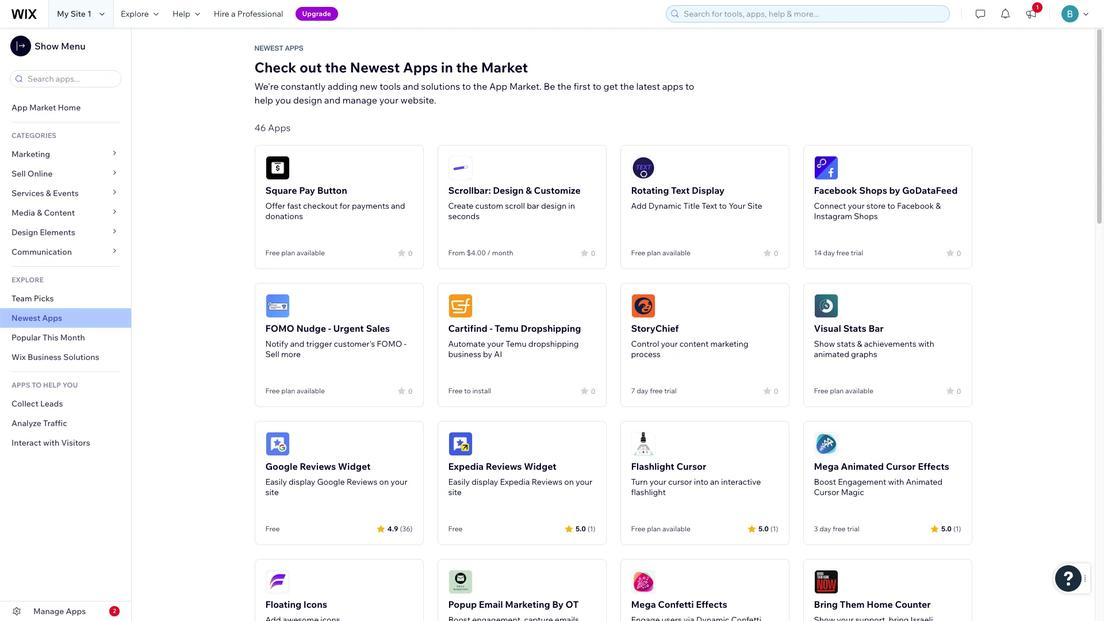 Task type: describe. For each thing, give the bounding box(es) containing it.
team picks link
[[0, 289, 131, 308]]

sell inside sidebar element
[[12, 169, 26, 179]]

picks
[[34, 293, 54, 304]]

marketing inside sidebar element
[[12, 149, 50, 159]]

show inside the visual stats bar show stats & achievements with animated graphs
[[815, 339, 836, 349]]

you
[[63, 381, 78, 390]]

0 vertical spatial expedia
[[449, 461, 484, 472]]

0 vertical spatial animated
[[841, 461, 885, 472]]

new
[[360, 81, 378, 92]]

visual stats bar logo image
[[815, 294, 839, 318]]

on for expedia reviews widget
[[565, 477, 574, 487]]

0 vertical spatial facebook
[[815, 185, 858, 196]]

free right the (36)
[[449, 525, 463, 533]]

mega confetti effects logo image
[[632, 570, 656, 594]]

on for google reviews widget
[[380, 477, 389, 487]]

payments
[[352, 201, 389, 211]]

confetti
[[658, 599, 694, 611]]

graphs
[[852, 349, 878, 360]]

widget for expedia reviews widget
[[524, 461, 557, 472]]

apps up solutions
[[403, 59, 438, 76]]

business
[[449, 349, 482, 360]]

your inside facebook shops by godatafeed connect your store to facebook & instagram shops
[[849, 201, 865, 211]]

mega animated cursor effects logo image
[[815, 432, 839, 456]]

0 vertical spatial newest apps
[[255, 44, 304, 52]]

day for shops
[[824, 249, 836, 257]]

0 for fomo nudge - urgent sales
[[408, 387, 413, 396]]

tools
[[380, 81, 401, 92]]

display for google
[[289, 477, 316, 487]]

my
[[57, 9, 69, 19]]

to inside facebook shops by godatafeed connect your store to facebook & instagram shops
[[888, 201, 896, 211]]

cartifind - temu dropshipping logo image
[[449, 294, 473, 318]]

0 for storychief
[[774, 387, 779, 396]]

month
[[493, 249, 514, 257]]

to left install on the left bottom of the page
[[465, 387, 471, 395]]

home for them
[[867, 599, 894, 611]]

1 vertical spatial shops
[[855, 211, 879, 222]]

cartifind
[[449, 323, 488, 334]]

analyze
[[12, 418, 41, 429]]

market inside sidebar element
[[29, 102, 56, 113]]

ai
[[495, 349, 503, 360]]

interact with visitors link
[[0, 433, 131, 453]]

interactive
[[722, 477, 761, 487]]

1 horizontal spatial market
[[481, 59, 528, 76]]

1 horizontal spatial -
[[404, 339, 407, 349]]

0 vertical spatial shops
[[860, 185, 888, 196]]

bring them home counter logo image
[[815, 570, 839, 594]]

free plan available for add
[[632, 249, 691, 257]]

online
[[28, 169, 53, 179]]

website.
[[401, 94, 436, 106]]

newest apps inside newest apps link
[[12, 313, 62, 323]]

counter
[[896, 599, 932, 611]]

3
[[815, 525, 819, 533]]

the up 'we're constantly adding new tools and solutions to the app market. be the first to get the latest apps to help you design and manage your website.'
[[456, 59, 478, 76]]

0 vertical spatial fomo
[[266, 323, 295, 334]]

design inside scrollbar: design & customize create custom scroll bar design in seconds
[[493, 185, 524, 196]]

floating icons
[[266, 599, 327, 611]]

easily for google reviews widget
[[266, 477, 287, 487]]

menu
[[61, 40, 86, 52]]

your inside flashlight cursor turn your cursor into an interactive flashlight
[[650, 477, 667, 487]]

custom
[[476, 201, 504, 211]]

free for cartifind - temu dropshipping
[[449, 387, 463, 395]]

0 vertical spatial temu
[[495, 323, 519, 334]]

apps right 46
[[268, 122, 291, 134]]

1 horizontal spatial text
[[702, 201, 718, 211]]

explore
[[121, 9, 149, 19]]

interact
[[12, 438, 41, 448]]

flashlight
[[632, 487, 666, 498]]

in inside scrollbar: design & customize create custom scroll bar design in seconds
[[569, 201, 576, 211]]

5.0 (1) for flashlight cursor
[[759, 525, 779, 533]]

design inside 'we're constantly adding new tools and solutions to the app market. be the first to get the latest apps to help you design and manage your website.'
[[293, 94, 322, 106]]

wix business solutions link
[[0, 348, 131, 367]]

0 horizontal spatial 1
[[87, 9, 91, 19]]

design inside scrollbar: design & customize create custom scroll bar design in seconds
[[541, 201, 567, 211]]

latest
[[637, 81, 661, 92]]

apps right the manage
[[66, 607, 86, 617]]

scroll
[[505, 201, 525, 211]]

popup email marketing by ot logo image
[[449, 570, 473, 594]]

1 horizontal spatial google
[[317, 477, 345, 487]]

(1) for mega animated cursor effects
[[954, 525, 962, 533]]

free for visual stats bar
[[815, 387, 829, 395]]

5.0 for flashlight cursor
[[759, 525, 769, 533]]

2 horizontal spatial newest
[[350, 59, 400, 76]]

plan for show
[[831, 387, 844, 395]]

cursor inside flashlight cursor turn your cursor into an interactive flashlight
[[677, 461, 707, 472]]

7 day free trial
[[632, 387, 677, 395]]

$4.00
[[467, 249, 486, 257]]

Search apps... field
[[24, 71, 117, 87]]

help
[[173, 9, 190, 19]]

storychief control your content marketing process
[[632, 323, 749, 360]]

design elements link
[[0, 223, 131, 242]]

0 vertical spatial text
[[672, 185, 690, 196]]

5.0 for expedia reviews widget
[[576, 525, 586, 533]]

1 inside button
[[1037, 3, 1040, 11]]

by
[[553, 599, 564, 611]]

stats
[[844, 323, 867, 334]]

achievements
[[865, 339, 917, 349]]

- inside cartifind - temu dropshipping automate your temu dropshipping business by ai
[[490, 323, 493, 334]]

to
[[32, 381, 42, 390]]

turn
[[632, 477, 648, 487]]

dynamic
[[649, 201, 682, 211]]

by inside cartifind - temu dropshipping automate your temu dropshipping business by ai
[[483, 349, 493, 360]]

app market home link
[[0, 98, 131, 117]]

cursor
[[669, 477, 693, 487]]

site for expedia reviews widget
[[449, 487, 462, 498]]

1 horizontal spatial cursor
[[815, 487, 840, 498]]

bar
[[527, 201, 540, 211]]

email
[[479, 599, 503, 611]]

your
[[729, 201, 746, 211]]

by inside facebook shops by godatafeed connect your store to facebook & instagram shops
[[890, 185, 901, 196]]

facebook shops by godatafeed connect your store to facebook & instagram shops
[[815, 185, 958, 222]]

/
[[488, 249, 491, 257]]

and down adding
[[324, 94, 341, 106]]

available for your
[[663, 525, 691, 533]]

create
[[449, 201, 474, 211]]

nudge
[[297, 323, 326, 334]]

with inside mega animated cursor effects boost engagement with animated cursor magic
[[889, 477, 905, 487]]

1 vertical spatial facebook
[[898, 201, 935, 211]]

0 for rotating text display
[[774, 249, 779, 258]]

the up adding
[[325, 59, 347, 76]]

an
[[711, 477, 720, 487]]

46 apps
[[255, 122, 291, 134]]

apps
[[663, 81, 684, 92]]

popular this month
[[12, 333, 85, 343]]

5.0 (1) for expedia reviews widget
[[576, 525, 596, 533]]

design elements
[[12, 227, 75, 238]]

flashlight cursor turn your cursor into an interactive flashlight
[[632, 461, 761, 498]]

plan for your
[[648, 525, 661, 533]]

trial for animated
[[848, 525, 860, 533]]

rotating
[[632, 185, 670, 196]]

fomo nudge - urgent sales logo image
[[266, 294, 290, 318]]

apps up out
[[285, 44, 304, 52]]

sell inside 'fomo nudge - urgent sales notify and trigger customer's fomo - sell more'
[[266, 349, 280, 360]]

4.9 (36)
[[388, 525, 413, 533]]

free for control
[[650, 387, 663, 395]]

to right apps
[[686, 81, 695, 92]]

flashlight
[[632, 461, 675, 472]]

first
[[574, 81, 591, 92]]

4.9
[[388, 525, 398, 533]]

adding
[[328, 81, 358, 92]]

1 button
[[1019, 0, 1044, 28]]

newest inside sidebar element
[[12, 313, 40, 323]]

popup
[[449, 599, 477, 611]]

newest apps link
[[0, 308, 131, 328]]

square
[[266, 185, 297, 196]]

fomo nudge - urgent sales notify and trigger customer's fomo - sell more
[[266, 323, 407, 360]]

(1) for flashlight cursor
[[771, 525, 779, 533]]

donations
[[266, 211, 303, 222]]

show menu button
[[10, 36, 86, 56]]

urgent
[[333, 323, 364, 334]]

0 vertical spatial site
[[71, 9, 86, 19]]

checkout
[[303, 201, 338, 211]]

free plan available for your
[[632, 525, 691, 533]]

expedia reviews widget logo image
[[449, 432, 473, 456]]

with inside sidebar element
[[43, 438, 59, 448]]

and up "website."
[[403, 81, 419, 92]]

5.0 for mega animated cursor effects
[[942, 525, 952, 533]]

flashlight cursor logo image
[[632, 432, 656, 456]]

14 day free trial
[[815, 249, 864, 257]]

home for market
[[58, 102, 81, 113]]

marketing
[[711, 339, 749, 349]]

free up the floating icons logo
[[266, 525, 280, 533]]

explore
[[12, 276, 44, 284]]

get
[[604, 81, 618, 92]]

apps
[[12, 381, 30, 390]]

1 vertical spatial animated
[[907, 477, 943, 487]]

free plan available for urgent
[[266, 387, 325, 395]]

events
[[53, 188, 79, 199]]



Task type: locate. For each thing, give the bounding box(es) containing it.
1 (1) from the left
[[588, 525, 596, 533]]

free plan available for show
[[815, 387, 874, 395]]

categories
[[12, 131, 56, 140]]

- right customer's
[[404, 339, 407, 349]]

0 horizontal spatial with
[[43, 438, 59, 448]]

services
[[12, 188, 44, 199]]

plan
[[282, 249, 295, 257], [648, 249, 661, 257], [282, 387, 295, 395], [831, 387, 844, 395], [648, 525, 661, 533]]

plan for add
[[648, 249, 661, 257]]

fomo up the notify
[[266, 323, 295, 334]]

free plan available for offer
[[266, 249, 325, 257]]

0 horizontal spatial animated
[[841, 461, 885, 472]]

& inside the visual stats bar show stats & achievements with animated graphs
[[858, 339, 863, 349]]

by left the godatafeed
[[890, 185, 901, 196]]

0 for scrollbar: design & customize
[[591, 249, 596, 258]]

free right 3
[[833, 525, 846, 533]]

your inside storychief control your content marketing process
[[662, 339, 678, 349]]

easily for expedia reviews widget
[[449, 477, 470, 487]]

interact with visitors
[[12, 438, 90, 448]]

rotating text display logo image
[[632, 156, 656, 180]]

to inside rotating text display add dynamic title text to your site
[[720, 201, 727, 211]]

1 display from the left
[[289, 477, 316, 487]]

facebook up connect
[[815, 185, 858, 196]]

site down google reviews widget logo
[[266, 487, 279, 498]]

display inside expedia reviews widget easily display expedia reviews on your site
[[472, 477, 499, 487]]

available down donations
[[297, 249, 325, 257]]

title
[[684, 201, 700, 211]]

hire a professional
[[214, 9, 283, 19]]

0 horizontal spatial site
[[71, 9, 86, 19]]

2 vertical spatial newest
[[12, 313, 40, 323]]

bring
[[815, 599, 838, 611]]

widget
[[338, 461, 371, 472], [524, 461, 557, 472]]

trial right 14
[[851, 249, 864, 257]]

2 on from the left
[[565, 477, 574, 487]]

solutions
[[63, 352, 99, 363]]

we're
[[255, 81, 279, 92]]

0 vertical spatial newest
[[255, 44, 283, 52]]

analyze traffic
[[12, 418, 67, 429]]

1 vertical spatial google
[[317, 477, 345, 487]]

mega inside mega animated cursor effects boost engagement with animated cursor magic
[[815, 461, 839, 472]]

& right media
[[37, 208, 42, 218]]

manage apps
[[33, 607, 86, 617]]

1 horizontal spatial newest apps
[[255, 44, 304, 52]]

help button
[[166, 0, 207, 28]]

services & events
[[12, 188, 79, 199]]

& inside scrollbar: design & customize create custom scroll bar design in seconds
[[526, 185, 532, 196]]

widget inside expedia reviews widget easily display expedia reviews on your site
[[524, 461, 557, 472]]

your right automate
[[488, 339, 504, 349]]

collect leads
[[12, 399, 63, 409]]

free down donations
[[266, 249, 280, 257]]

app inside sidebar element
[[12, 102, 28, 113]]

2 5.0 from the left
[[759, 525, 769, 533]]

trigger
[[306, 339, 332, 349]]

free plan available down more
[[266, 387, 325, 395]]

0 horizontal spatial 5.0 (1)
[[576, 525, 596, 533]]

team picks
[[12, 293, 54, 304]]

1 vertical spatial text
[[702, 201, 718, 211]]

sell left more
[[266, 349, 280, 360]]

free plan available down "dynamic"
[[632, 249, 691, 257]]

0 vertical spatial in
[[441, 59, 453, 76]]

2 site from the left
[[449, 487, 462, 498]]

home inside sidebar element
[[58, 102, 81, 113]]

1 vertical spatial expedia
[[500, 477, 530, 487]]

0 for visual stats bar
[[957, 387, 962, 396]]

fomo down sales
[[377, 339, 402, 349]]

sell left the online
[[12, 169, 26, 179]]

0 horizontal spatial text
[[672, 185, 690, 196]]

0 horizontal spatial display
[[289, 477, 316, 487]]

1 horizontal spatial newest
[[255, 44, 283, 52]]

0 vertical spatial market
[[481, 59, 528, 76]]

free left install on the left bottom of the page
[[449, 387, 463, 395]]

storychief logo image
[[632, 294, 656, 318]]

collect
[[12, 399, 38, 409]]

fast
[[287, 201, 302, 211]]

display for expedia
[[472, 477, 499, 487]]

0 horizontal spatial cursor
[[677, 461, 707, 472]]

1 vertical spatial in
[[569, 201, 576, 211]]

newest up check
[[255, 44, 283, 52]]

show down visual
[[815, 339, 836, 349]]

1 horizontal spatial site
[[748, 201, 763, 211]]

0 vertical spatial marketing
[[12, 149, 50, 159]]

boost
[[815, 477, 837, 487]]

& left events
[[46, 188, 51, 199]]

1 vertical spatial home
[[867, 599, 894, 611]]

&
[[526, 185, 532, 196], [46, 188, 51, 199], [936, 201, 942, 211], [37, 208, 42, 218], [858, 339, 863, 349]]

to right store on the top of the page
[[888, 201, 896, 211]]

1 vertical spatial market
[[29, 102, 56, 113]]

media
[[12, 208, 35, 218]]

& down the godatafeed
[[936, 201, 942, 211]]

app
[[490, 81, 508, 92], [12, 102, 28, 113]]

cursor up engagement
[[887, 461, 917, 472]]

process
[[632, 349, 661, 360]]

easily inside google reviews widget easily display google reviews on your site
[[266, 477, 287, 487]]

text down the display
[[702, 201, 718, 211]]

day right '7'
[[637, 387, 649, 395]]

free down add
[[632, 249, 646, 257]]

2 vertical spatial free
[[833, 525, 846, 533]]

0 vertical spatial with
[[919, 339, 935, 349]]

1 vertical spatial free
[[650, 387, 663, 395]]

1 horizontal spatial 1
[[1037, 3, 1040, 11]]

available down graphs
[[846, 387, 874, 395]]

text up the title
[[672, 185, 690, 196]]

free for animated
[[833, 525, 846, 533]]

5.0 (1) for mega animated cursor effects
[[942, 525, 962, 533]]

display
[[289, 477, 316, 487], [472, 477, 499, 487]]

2 vertical spatial trial
[[848, 525, 860, 533]]

collect leads link
[[0, 394, 131, 414]]

newest
[[255, 44, 283, 52], [350, 59, 400, 76], [12, 313, 40, 323]]

in up solutions
[[441, 59, 453, 76]]

site for google reviews widget
[[266, 487, 279, 498]]

1 horizontal spatial design
[[541, 201, 567, 211]]

to left "get"
[[593, 81, 602, 92]]

design down media
[[12, 227, 38, 238]]

0 vertical spatial app
[[490, 81, 508, 92]]

with inside the visual stats bar show stats & achievements with animated graphs
[[919, 339, 935, 349]]

7
[[632, 387, 636, 395]]

your inside google reviews widget easily display google reviews on your site
[[391, 477, 408, 487]]

1 horizontal spatial facebook
[[898, 201, 935, 211]]

home right them
[[867, 599, 894, 611]]

temu right ai
[[506, 339, 527, 349]]

1 horizontal spatial site
[[449, 487, 462, 498]]

1 vertical spatial app
[[12, 102, 28, 113]]

1 vertical spatial effects
[[696, 599, 728, 611]]

1 vertical spatial day
[[637, 387, 649, 395]]

the right "get"
[[620, 81, 635, 92]]

show inside button
[[35, 40, 59, 52]]

your
[[380, 94, 399, 106], [849, 201, 865, 211], [488, 339, 504, 349], [662, 339, 678, 349], [391, 477, 408, 487], [576, 477, 593, 487], [650, 477, 667, 487]]

newest up popular
[[12, 313, 40, 323]]

0 horizontal spatial 5.0
[[576, 525, 586, 533]]

1 horizontal spatial effects
[[919, 461, 950, 472]]

1 site from the left
[[266, 487, 279, 498]]

professional
[[238, 9, 283, 19]]

site right my on the top left of page
[[71, 9, 86, 19]]

your up 4.9 (36)
[[391, 477, 408, 487]]

site inside rotating text display add dynamic title text to your site
[[748, 201, 763, 211]]

team
[[12, 293, 32, 304]]

with
[[919, 339, 935, 349], [43, 438, 59, 448], [889, 477, 905, 487]]

0 vertical spatial sell
[[12, 169, 26, 179]]

your down storychief
[[662, 339, 678, 349]]

1 horizontal spatial (1)
[[771, 525, 779, 533]]

newest apps
[[255, 44, 304, 52], [12, 313, 62, 323]]

day for animated
[[820, 525, 832, 533]]

0 horizontal spatial -
[[328, 323, 331, 334]]

your left turn
[[576, 477, 593, 487]]

in down customize
[[569, 201, 576, 211]]

2 vertical spatial with
[[889, 477, 905, 487]]

scrollbar: design & customize create custom scroll bar design in seconds
[[449, 185, 581, 222]]

2 vertical spatial day
[[820, 525, 832, 533]]

you
[[276, 94, 291, 106]]

your inside 'we're constantly adding new tools and solutions to the app market. be the first to get the latest apps to help you design and manage your website.'
[[380, 94, 399, 106]]

display
[[692, 185, 725, 196]]

1 horizontal spatial on
[[565, 477, 574, 487]]

square pay button logo image
[[266, 156, 290, 180]]

show menu
[[35, 40, 86, 52]]

1 horizontal spatial marketing
[[505, 599, 551, 611]]

& inside facebook shops by godatafeed connect your store to facebook & instagram shops
[[936, 201, 942, 211]]

plan for urgent
[[282, 387, 295, 395]]

0 for cartifind - temu dropshipping
[[591, 387, 596, 396]]

free down the notify
[[266, 387, 280, 395]]

1 widget from the left
[[338, 461, 371, 472]]

hire
[[214, 9, 230, 19]]

site inside expedia reviews widget easily display expedia reviews on your site
[[449, 487, 462, 498]]

the right solutions
[[473, 81, 488, 92]]

apps up this
[[42, 313, 62, 323]]

trial right '7'
[[665, 387, 677, 395]]

available down "dynamic"
[[663, 249, 691, 257]]

this
[[43, 333, 58, 343]]

0 horizontal spatial facebook
[[815, 185, 858, 196]]

to left your
[[720, 201, 727, 211]]

0 for facebook shops by godatafeed
[[957, 249, 962, 258]]

and right "payments"
[[391, 201, 405, 211]]

free for square pay button
[[266, 249, 280, 257]]

and right the notify
[[290, 339, 305, 349]]

cursor
[[677, 461, 707, 472], [887, 461, 917, 472], [815, 487, 840, 498]]

0 horizontal spatial by
[[483, 349, 493, 360]]

0 horizontal spatial marketing
[[12, 149, 50, 159]]

sales
[[366, 323, 390, 334]]

1 5.0 (1) from the left
[[576, 525, 596, 533]]

mega animated cursor effects boost engagement with animated cursor magic
[[815, 461, 950, 498]]

marketing left by
[[505, 599, 551, 611]]

on inside expedia reviews widget easily display expedia reviews on your site
[[565, 477, 574, 487]]

design down constantly
[[293, 94, 322, 106]]

1 vertical spatial by
[[483, 349, 493, 360]]

day for control
[[637, 387, 649, 395]]

visual stats bar show stats & achievements with animated graphs
[[815, 323, 935, 360]]

pay
[[299, 185, 315, 196]]

marketing down categories
[[12, 149, 50, 159]]

(1) for expedia reviews widget
[[588, 525, 596, 533]]

free for rotating text display
[[632, 249, 646, 257]]

1 vertical spatial site
[[748, 201, 763, 211]]

0 horizontal spatial easily
[[266, 477, 287, 487]]

easily inside expedia reviews widget easily display expedia reviews on your site
[[449, 477, 470, 487]]

cartifind - temu dropshipping automate your temu dropshipping business by ai
[[449, 323, 582, 360]]

site down expedia reviews widget logo
[[449, 487, 462, 498]]

2 horizontal spatial cursor
[[887, 461, 917, 472]]

free plan available down flashlight
[[632, 525, 691, 533]]

0 horizontal spatial in
[[441, 59, 453, 76]]

home
[[58, 102, 81, 113], [867, 599, 894, 611]]

your down flashlight
[[650, 477, 667, 487]]

available for add
[[663, 249, 691, 257]]

- right nudge
[[328, 323, 331, 334]]

effects inside mega animated cursor effects boost engagement with animated cursor magic
[[919, 461, 950, 472]]

2 5.0 (1) from the left
[[759, 525, 779, 533]]

1 horizontal spatial app
[[490, 81, 508, 92]]

1 5.0 from the left
[[576, 525, 586, 533]]

with right the 'achievements'
[[919, 339, 935, 349]]

app market home
[[12, 102, 81, 113]]

1 horizontal spatial animated
[[907, 477, 943, 487]]

1 on from the left
[[380, 477, 389, 487]]

available down flashlight
[[663, 525, 691, 533]]

scrollbar: design & customize logo image
[[449, 156, 473, 180]]

available for urgent
[[297, 387, 325, 395]]

media & content
[[12, 208, 75, 218]]

text
[[672, 185, 690, 196], [702, 201, 718, 211]]

0 horizontal spatial design
[[293, 94, 322, 106]]

free for flashlight cursor
[[632, 525, 646, 533]]

0 horizontal spatial site
[[266, 487, 279, 498]]

show
[[35, 40, 59, 52], [815, 339, 836, 349]]

free right 14
[[837, 249, 850, 257]]

plan down "dynamic"
[[648, 249, 661, 257]]

constantly
[[281, 81, 326, 92]]

for
[[340, 201, 350, 211]]

0 vertical spatial show
[[35, 40, 59, 52]]

0 horizontal spatial mega
[[632, 599, 656, 611]]

add
[[632, 201, 647, 211]]

0 vertical spatial effects
[[919, 461, 950, 472]]

site
[[266, 487, 279, 498], [449, 487, 462, 498]]

mega down mega confetti effects logo
[[632, 599, 656, 611]]

free right '7'
[[650, 387, 663, 395]]

market up categories
[[29, 102, 56, 113]]

and inside square pay button offer fast checkout for payments and donations
[[391, 201, 405, 211]]

1 horizontal spatial widget
[[524, 461, 557, 472]]

stats
[[837, 339, 856, 349]]

free to install
[[449, 387, 492, 395]]

cursor left magic
[[815, 487, 840, 498]]

app inside 'we're constantly adding new tools and solutions to the app market. be the first to get the latest apps to help you design and manage your website.'
[[490, 81, 508, 92]]

magic
[[842, 487, 865, 498]]

1 vertical spatial marketing
[[505, 599, 551, 611]]

free plan available down donations
[[266, 249, 325, 257]]

0 vertical spatial design
[[293, 94, 322, 106]]

0 horizontal spatial effects
[[696, 599, 728, 611]]

plan for offer
[[282, 249, 295, 257]]

mega for mega confetti effects
[[632, 599, 656, 611]]

scrollbar:
[[449, 185, 491, 196]]

1 horizontal spatial 5.0 (1)
[[759, 525, 779, 533]]

1 easily from the left
[[266, 477, 287, 487]]

0 horizontal spatial sell
[[12, 169, 26, 179]]

wix business solutions
[[12, 352, 99, 363]]

- right cartifind
[[490, 323, 493, 334]]

0 vertical spatial trial
[[851, 249, 864, 257]]

design inside design elements link
[[12, 227, 38, 238]]

display down google reviews widget logo
[[289, 477, 316, 487]]

easily down expedia reviews widget logo
[[449, 477, 470, 487]]

traffic
[[43, 418, 67, 429]]

1 vertical spatial mega
[[632, 599, 656, 611]]

0 horizontal spatial market
[[29, 102, 56, 113]]

plan down more
[[282, 387, 295, 395]]

0 horizontal spatial home
[[58, 102, 81, 113]]

trial for control
[[665, 387, 677, 395]]

app left market.
[[490, 81, 508, 92]]

shops up store on the top of the page
[[860, 185, 888, 196]]

3 5.0 (1) from the left
[[942, 525, 962, 533]]

widget inside google reviews widget easily display google reviews on your site
[[338, 461, 371, 472]]

plan down donations
[[282, 249, 295, 257]]

sidebar element
[[0, 28, 132, 622]]

2 display from the left
[[472, 477, 499, 487]]

facebook down the godatafeed
[[898, 201, 935, 211]]

reviews
[[300, 461, 336, 472], [486, 461, 522, 472], [347, 477, 378, 487], [532, 477, 563, 487]]

month
[[60, 333, 85, 343]]

1 vertical spatial temu
[[506, 339, 527, 349]]

0 vertical spatial by
[[890, 185, 901, 196]]

check
[[255, 59, 297, 76]]

0 for square pay button
[[408, 249, 413, 258]]

plan down animated
[[831, 387, 844, 395]]

0 horizontal spatial show
[[35, 40, 59, 52]]

2 easily from the left
[[449, 477, 470, 487]]

1 vertical spatial newest
[[350, 59, 400, 76]]

0 horizontal spatial expedia
[[449, 461, 484, 472]]

content
[[44, 208, 75, 218]]

newest apps down the team picks
[[12, 313, 62, 323]]

free
[[837, 249, 850, 257], [650, 387, 663, 395], [833, 525, 846, 533]]

free plan available down animated
[[815, 387, 874, 395]]

market
[[481, 59, 528, 76], [29, 102, 56, 113]]

free for fomo nudge - urgent sales
[[266, 387, 280, 395]]

site right your
[[748, 201, 763, 211]]

1 horizontal spatial sell
[[266, 349, 280, 360]]

google reviews widget logo image
[[266, 432, 290, 456]]

free for shops
[[837, 249, 850, 257]]

available for offer
[[297, 249, 325, 257]]

bar
[[869, 323, 884, 334]]

display down expedia reviews widget logo
[[472, 477, 499, 487]]

elements
[[40, 227, 75, 238]]

trial for shops
[[851, 249, 864, 257]]

shops right instagram
[[855, 211, 879, 222]]

available down more
[[297, 387, 325, 395]]

1 horizontal spatial by
[[890, 185, 901, 196]]

1 vertical spatial fomo
[[377, 339, 402, 349]]

temu up ai
[[495, 323, 519, 334]]

temu
[[495, 323, 519, 334], [506, 339, 527, 349]]

apps to help you
[[12, 381, 78, 390]]

home down search apps... "field"
[[58, 102, 81, 113]]

newest up new
[[350, 59, 400, 76]]

market up market.
[[481, 59, 528, 76]]

1 vertical spatial newest apps
[[12, 313, 62, 323]]

1 vertical spatial with
[[43, 438, 59, 448]]

3 (1) from the left
[[954, 525, 962, 533]]

0 horizontal spatial app
[[12, 102, 28, 113]]

3 5.0 from the left
[[942, 525, 952, 533]]

show left the menu
[[35, 40, 59, 52]]

the right be
[[558, 81, 572, 92]]

services & events link
[[0, 184, 131, 203]]

46
[[255, 122, 266, 134]]

control
[[632, 339, 660, 349]]

and inside 'fomo nudge - urgent sales notify and trigger customer's fomo - sell more'
[[290, 339, 305, 349]]

on inside google reviews widget easily display google reviews on your site
[[380, 477, 389, 487]]

mega up boost in the right of the page
[[815, 461, 839, 472]]

Search for tools, apps, help & more... field
[[681, 6, 947, 22]]

design up scroll
[[493, 185, 524, 196]]

to right solutions
[[463, 81, 471, 92]]

cursor up into
[[677, 461, 707, 472]]

button
[[317, 185, 347, 196]]

plan down flashlight
[[648, 525, 661, 533]]

1 vertical spatial trial
[[665, 387, 677, 395]]

to
[[463, 81, 471, 92], [593, 81, 602, 92], [686, 81, 695, 92], [720, 201, 727, 211], [888, 201, 896, 211], [465, 387, 471, 395]]

1 horizontal spatial home
[[867, 599, 894, 611]]

available for show
[[846, 387, 874, 395]]

1 vertical spatial design
[[12, 227, 38, 238]]

0 horizontal spatial on
[[380, 477, 389, 487]]

shops
[[860, 185, 888, 196], [855, 211, 879, 222]]

widget for google reviews widget
[[338, 461, 371, 472]]

site inside google reviews widget easily display google reviews on your site
[[266, 487, 279, 498]]

0 horizontal spatial (1)
[[588, 525, 596, 533]]

mega confetti effects
[[632, 599, 728, 611]]

2 (1) from the left
[[771, 525, 779, 533]]

facebook shops by godatafeed logo image
[[815, 156, 839, 180]]

floating icons logo image
[[266, 570, 290, 594]]

newest apps up check
[[255, 44, 304, 52]]

connect
[[815, 201, 847, 211]]

your inside cartifind - temu dropshipping automate your temu dropshipping business by ai
[[488, 339, 504, 349]]

your inside expedia reviews widget easily display expedia reviews on your site
[[576, 477, 593, 487]]

display inside google reviews widget easily display google reviews on your site
[[289, 477, 316, 487]]

1 horizontal spatial expedia
[[500, 477, 530, 487]]

0 vertical spatial google
[[266, 461, 298, 472]]

with down 'traffic' at the bottom left of page
[[43, 438, 59, 448]]

with right engagement
[[889, 477, 905, 487]]

1 horizontal spatial fomo
[[377, 339, 402, 349]]

2 widget from the left
[[524, 461, 557, 472]]

app up categories
[[12, 102, 28, 113]]

3 day free trial
[[815, 525, 860, 533]]

mega for mega animated cursor effects boost engagement with animated cursor magic
[[815, 461, 839, 472]]

0 vertical spatial design
[[493, 185, 524, 196]]

0 horizontal spatial fomo
[[266, 323, 295, 334]]



Task type: vqa. For each thing, say whether or not it's contained in the screenshot.


